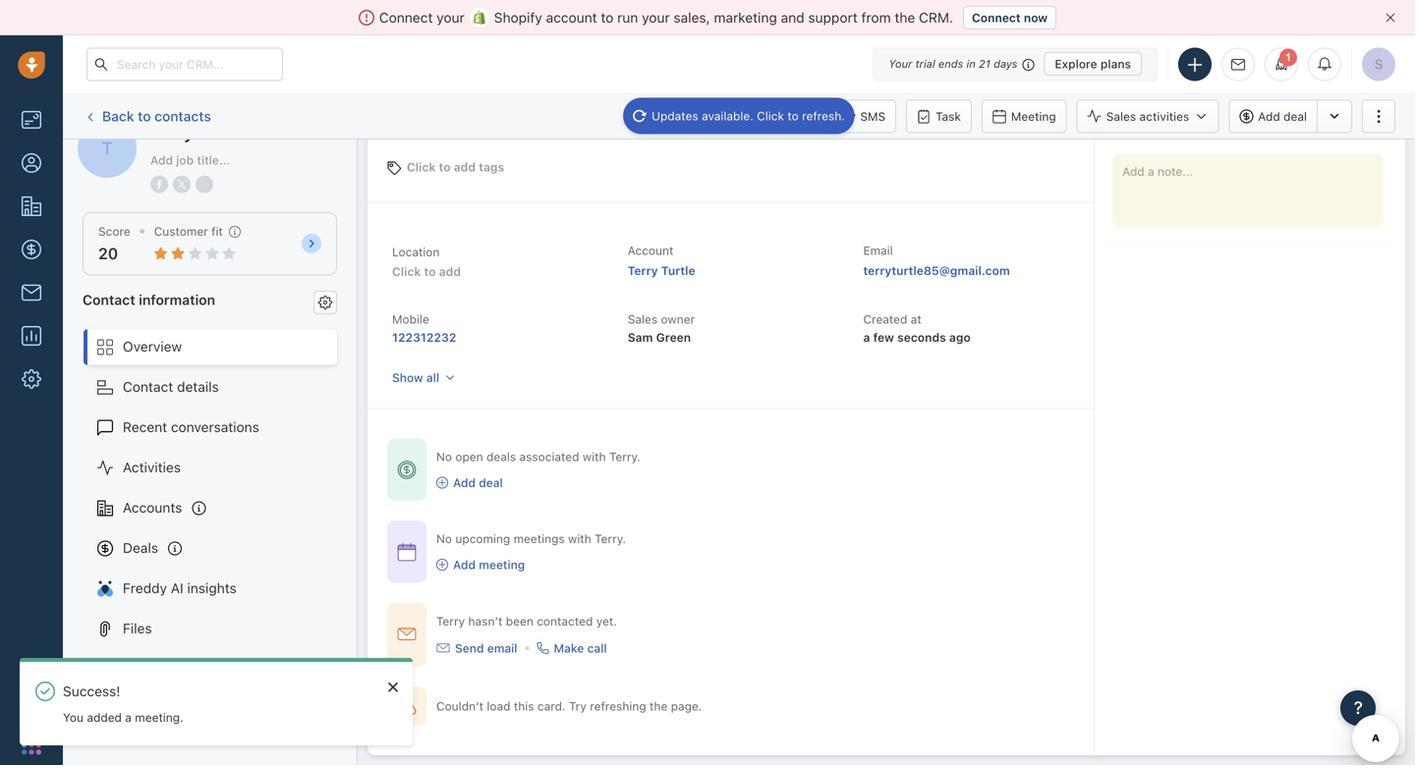 Task type: locate. For each thing, give the bounding box(es) containing it.
terry for terry hasn't been contacted yet.
[[436, 615, 465, 629]]

add left job
[[150, 153, 173, 167]]

ago
[[950, 331, 971, 345]]

sales for sales owner sam green
[[628, 313, 658, 326]]

no left open
[[436, 450, 452, 464]]

1 vertical spatial email
[[864, 244, 893, 258]]

phone element
[[12, 681, 51, 721]]

terry up job
[[150, 122, 194, 143]]

1 vertical spatial terry
[[628, 264, 658, 278]]

turtle up title... at the left
[[198, 122, 246, 143]]

0 horizontal spatial connect
[[379, 9, 433, 26]]

location click to add
[[392, 245, 461, 279]]

0 horizontal spatial terry
[[150, 122, 194, 143]]

close image
[[388, 682, 398, 693]]

no for no open deals associated with terry.
[[436, 450, 452, 464]]

terry down the account
[[628, 264, 658, 278]]

the
[[895, 9, 915, 26], [650, 700, 668, 714]]

container_wx8msf4aqz5i3rn1 image up close image
[[397, 625, 417, 645]]

2 vertical spatial click
[[392, 265, 421, 279]]

terry. right the meetings at the left
[[595, 532, 626, 546]]

to down 'location' on the left top of page
[[424, 265, 436, 279]]

1 vertical spatial a
[[125, 711, 132, 725]]

122312232
[[392, 331, 457, 345]]

contacts
[[155, 108, 211, 124]]

1 horizontal spatial the
[[895, 9, 915, 26]]

add left tags
[[454, 160, 476, 174]]

sales up sam
[[628, 313, 658, 326]]

1 your from the left
[[437, 9, 465, 26]]

to right call
[[788, 109, 799, 123]]

0 vertical spatial terry.
[[609, 450, 641, 464]]

sms
[[860, 110, 886, 123]]

2 horizontal spatial terry
[[628, 264, 658, 278]]

1 horizontal spatial email
[[864, 244, 893, 258]]

the left 'page.'
[[650, 700, 668, 714]]

contact for contact details
[[123, 379, 173, 395]]

1
[[1286, 51, 1292, 63]]

your left shopify
[[437, 9, 465, 26]]

1 vertical spatial contact
[[123, 379, 173, 395]]

0 horizontal spatial deal
[[479, 476, 503, 490]]

0 vertical spatial contact
[[83, 292, 135, 308]]

add deal down 1 link
[[1259, 110, 1307, 123]]

0 vertical spatial a
[[864, 331, 870, 345]]

1 horizontal spatial add deal
[[1259, 110, 1307, 123]]

1 horizontal spatial connect
[[972, 11, 1021, 25]]

click
[[757, 109, 784, 123], [407, 160, 436, 174], [392, 265, 421, 279]]

sales inside sales owner sam green
[[628, 313, 658, 326]]

1 vertical spatial in
[[159, 661, 170, 677]]

deal inside button
[[1284, 110, 1307, 123]]

0 vertical spatial with
[[583, 450, 606, 464]]

apps
[[123, 661, 156, 677]]

add deal inside button
[[1259, 110, 1307, 123]]

created
[[864, 313, 908, 326]]

0 horizontal spatial sales
[[628, 313, 658, 326]]

freddy ai insights
[[123, 581, 237, 597]]

with
[[583, 450, 606, 464], [568, 532, 592, 546]]

with right associated
[[583, 450, 606, 464]]

1 horizontal spatial in
[[967, 58, 976, 70]]

in
[[967, 58, 976, 70], [159, 661, 170, 677]]

account terry turtle
[[628, 244, 696, 278]]

1 vertical spatial container_wx8msf4aqz5i3rn1 image
[[397, 625, 417, 645]]

contact for contact information
[[83, 292, 135, 308]]

sales for sales activities
[[1107, 110, 1137, 123]]

updates available. click to refresh.
[[652, 109, 845, 123]]

send
[[455, 642, 484, 656]]

terry inside the account terry turtle
[[628, 264, 658, 278]]

2 your from the left
[[642, 9, 670, 26]]

0 vertical spatial click
[[757, 109, 784, 123]]

couldn't
[[436, 700, 484, 714]]

1 horizontal spatial terry
[[436, 615, 465, 629]]

terry.
[[609, 450, 641, 464], [595, 532, 626, 546]]

with right the meetings at the left
[[568, 532, 592, 546]]

email
[[677, 110, 707, 123], [864, 244, 893, 258]]

1 vertical spatial click
[[407, 160, 436, 174]]

0 horizontal spatial your
[[437, 9, 465, 26]]

email for email
[[677, 110, 707, 123]]

seconds
[[898, 331, 946, 345]]

to right back at the top of page
[[138, 108, 151, 124]]

container_wx8msf4aqz5i3rn1 image
[[436, 559, 448, 571], [397, 625, 417, 645]]

back
[[102, 108, 134, 124]]

turtle inside the account terry turtle
[[661, 264, 696, 278]]

1 horizontal spatial a
[[864, 331, 870, 345]]

upcoming
[[455, 532, 510, 546]]

terry up 'send'
[[436, 615, 465, 629]]

sales owner sam green
[[628, 313, 695, 345]]

green
[[656, 331, 691, 345]]

1 horizontal spatial deal
[[1284, 110, 1307, 123]]

a right added
[[125, 711, 132, 725]]

add down 'location' on the left top of page
[[439, 265, 461, 279]]

in right apps
[[159, 661, 170, 677]]

0 vertical spatial deal
[[1284, 110, 1307, 123]]

added
[[87, 711, 122, 725]]

add down 1 link
[[1259, 110, 1281, 123]]

2 vertical spatial terry
[[436, 615, 465, 629]]

1 horizontal spatial sales
[[1107, 110, 1137, 123]]

deal
[[1284, 110, 1307, 123], [479, 476, 503, 490]]

mobile
[[392, 313, 429, 326]]

explore plans
[[1055, 57, 1131, 71]]

accounts
[[123, 500, 182, 516]]

contact down 20
[[83, 292, 135, 308]]

1 vertical spatial with
[[568, 532, 592, 546]]

yet.
[[596, 615, 617, 629]]

add deal down open
[[453, 476, 503, 490]]

connect inside button
[[972, 11, 1021, 25]]

1 vertical spatial turtle
[[661, 264, 696, 278]]

task button
[[906, 100, 972, 133]]

0 horizontal spatial turtle
[[198, 122, 246, 143]]

1 vertical spatial add
[[439, 265, 461, 279]]

terry
[[150, 122, 194, 143], [628, 264, 658, 278], [436, 615, 465, 629]]

0 vertical spatial turtle
[[198, 122, 246, 143]]

turtle down the account
[[661, 264, 696, 278]]

1 horizontal spatial your
[[642, 9, 670, 26]]

close image
[[1386, 13, 1396, 23]]

mng settings image
[[318, 296, 332, 309]]

container_wx8msf4aqz5i3rn1 image left add meeting
[[436, 559, 448, 571]]

a left few
[[864, 331, 870, 345]]

contact
[[83, 292, 135, 308], [123, 379, 173, 395]]

recent conversations
[[123, 419, 259, 436]]

0 vertical spatial container_wx8msf4aqz5i3rn1 image
[[436, 559, 448, 571]]

1 vertical spatial no
[[436, 532, 452, 546]]

refresh.
[[802, 109, 845, 123]]

sales,
[[674, 9, 710, 26]]

container_wx8msf4aqz5i3rn1 image
[[397, 460, 417, 480], [436, 477, 448, 489], [397, 542, 417, 562], [436, 642, 450, 656], [537, 643, 549, 655], [397, 697, 417, 717]]

the right from
[[895, 9, 915, 26]]

0 vertical spatial the
[[895, 9, 915, 26]]

email inside button
[[677, 110, 707, 123]]

recent
[[123, 419, 167, 436]]

1 vertical spatial the
[[650, 700, 668, 714]]

122312232 link
[[392, 331, 457, 345]]

2 no from the top
[[436, 532, 452, 546]]

terry for terry turtle
[[150, 122, 194, 143]]

0 horizontal spatial a
[[125, 711, 132, 725]]

1 horizontal spatial turtle
[[661, 264, 696, 278]]

email terryturtle85@gmail.com
[[864, 244, 1010, 278]]

click to add tags
[[407, 160, 504, 174]]

in left 21 at the top right of the page
[[967, 58, 976, 70]]

1 vertical spatial add deal
[[453, 476, 503, 490]]

your right the run
[[642, 9, 670, 26]]

deal down 1 link
[[1284, 110, 1307, 123]]

files
[[123, 621, 152, 637]]

show
[[392, 371, 423, 385]]

0 vertical spatial no
[[436, 450, 452, 464]]

connect now
[[972, 11, 1048, 25]]

created at a few seconds ago
[[864, 313, 971, 345]]

deal down deals
[[479, 476, 503, 490]]

at
[[911, 313, 922, 326]]

explore
[[1055, 57, 1098, 71]]

your
[[437, 9, 465, 26], [642, 9, 670, 26]]

add inside add meeting link
[[453, 558, 476, 572]]

1 horizontal spatial container_wx8msf4aqz5i3rn1 image
[[436, 559, 448, 571]]

a
[[864, 331, 870, 345], [125, 711, 132, 725]]

0 vertical spatial in
[[967, 58, 976, 70]]

location
[[392, 245, 440, 259]]

0 horizontal spatial email
[[677, 110, 707, 123]]

0 vertical spatial terry
[[150, 122, 194, 143]]

0 vertical spatial sales
[[1107, 110, 1137, 123]]

connect
[[379, 9, 433, 26], [972, 11, 1021, 25]]

0 horizontal spatial the
[[650, 700, 668, 714]]

add deal
[[1259, 110, 1307, 123], [453, 476, 503, 490]]

Search your CRM... text field
[[87, 48, 283, 81]]

a inside created at a few seconds ago
[[864, 331, 870, 345]]

to inside location click to add
[[424, 265, 436, 279]]

container_wx8msf4aqz5i3rn1 image inside add deal link
[[436, 477, 448, 489]]

freddy
[[123, 581, 167, 597]]

1 no from the top
[[436, 450, 452, 464]]

add down open
[[453, 476, 476, 490]]

contact information
[[83, 292, 215, 308]]

insights
[[187, 581, 237, 597]]

terry. right associated
[[609, 450, 641, 464]]

sales left activities
[[1107, 110, 1137, 123]]

turtle
[[198, 122, 246, 143], [661, 264, 696, 278]]

freshworks switcher image
[[22, 736, 41, 755]]

tags
[[479, 160, 504, 174]]

your
[[889, 58, 913, 70]]

contact up recent on the bottom
[[123, 379, 173, 395]]

activities
[[123, 460, 181, 476]]

1 vertical spatial sales
[[628, 313, 658, 326]]

0 vertical spatial add deal
[[1259, 110, 1307, 123]]

no left upcoming
[[436, 532, 452, 546]]

0 vertical spatial email
[[677, 110, 707, 123]]

and
[[781, 9, 805, 26]]

email inside email terryturtle85@gmail.com
[[864, 244, 893, 258]]

add down upcoming
[[453, 558, 476, 572]]

0 horizontal spatial add deal
[[453, 476, 503, 490]]



Task type: describe. For each thing, give the bounding box(es) containing it.
run
[[617, 9, 638, 26]]

add job title...
[[150, 153, 230, 167]]

try
[[569, 700, 587, 714]]

terry hasn't been contacted yet.
[[436, 615, 617, 629]]

connect now button
[[963, 6, 1057, 29]]

activities
[[1140, 110, 1190, 123]]

account
[[546, 9, 597, 26]]

this
[[514, 700, 534, 714]]

hasn't
[[468, 615, 503, 629]]

owner
[[661, 313, 695, 326]]

you added a meeting.
[[63, 711, 183, 725]]

refreshing
[[590, 700, 647, 714]]

information
[[139, 292, 215, 308]]

account
[[628, 244, 674, 258]]

a for few
[[864, 331, 870, 345]]

click inside location click to add
[[392, 265, 421, 279]]

ai
[[171, 581, 184, 597]]

add deal link
[[436, 475, 641, 492]]

customer fit
[[154, 225, 223, 238]]

21
[[979, 58, 991, 70]]

email button
[[648, 100, 718, 133]]

container_wx8msf4aqz5i3rn1 image inside add meeting link
[[436, 559, 448, 571]]

terry turtle
[[150, 122, 246, 143]]

0 vertical spatial add
[[454, 160, 476, 174]]

connect for connect your
[[379, 9, 433, 26]]

sms button
[[831, 100, 897, 133]]

support
[[808, 9, 858, 26]]

terryturtle85@gmail.com
[[864, 264, 1010, 278]]

days
[[994, 58, 1018, 70]]

terry turtle link
[[628, 264, 696, 278]]

couldn't load this card. try refreshing the page.
[[436, 700, 702, 714]]

no for no upcoming meetings with terry.
[[436, 532, 452, 546]]

open
[[455, 450, 483, 464]]

apps in marketplace
[[123, 661, 252, 677]]

success!
[[63, 684, 120, 700]]

call
[[587, 642, 607, 656]]

0 horizontal spatial container_wx8msf4aqz5i3rn1 image
[[397, 625, 417, 645]]

contacted
[[537, 615, 593, 629]]

no open deals associated with terry.
[[436, 450, 641, 464]]

details
[[177, 379, 219, 395]]

send email image
[[1232, 58, 1245, 71]]

email
[[487, 642, 518, 656]]

call link
[[727, 100, 788, 133]]

plans
[[1101, 57, 1131, 71]]

marketing
[[714, 9, 777, 26]]

call button
[[727, 100, 788, 133]]

sam
[[628, 331, 653, 345]]

connect your
[[379, 9, 465, 26]]

sales activities
[[1107, 110, 1190, 123]]

score
[[98, 225, 130, 238]]

0 horizontal spatial in
[[159, 661, 170, 677]]

email for email terryturtle85@gmail.com
[[864, 244, 893, 258]]

load
[[487, 700, 511, 714]]

marketplace
[[174, 661, 252, 677]]

back to contacts
[[102, 108, 211, 124]]

terryturtle85@gmail.com link
[[864, 261, 1010, 281]]

ends
[[939, 58, 964, 70]]

few
[[873, 331, 894, 345]]

from
[[862, 9, 891, 26]]

20 button
[[98, 244, 118, 263]]

score 20
[[98, 225, 130, 263]]

associated
[[520, 450, 580, 464]]

add inside add deal button
[[1259, 110, 1281, 123]]

job
[[176, 153, 194, 167]]

t
[[102, 138, 113, 159]]

20
[[98, 244, 118, 263]]

task
[[936, 110, 961, 123]]

phone image
[[22, 691, 41, 711]]

connect for connect now
[[972, 11, 1021, 25]]

add meeting
[[453, 558, 525, 572]]

updates available. click to refresh. link
[[623, 98, 855, 134]]

make
[[554, 642, 584, 656]]

1 vertical spatial deal
[[479, 476, 503, 490]]

add inside location click to add
[[439, 265, 461, 279]]

show all
[[392, 371, 439, 385]]

call
[[757, 110, 778, 123]]

add inside add deal link
[[453, 476, 476, 490]]

to left the run
[[601, 9, 614, 26]]

title...
[[197, 153, 230, 167]]

now
[[1024, 11, 1048, 25]]

your trial ends in 21 days
[[889, 58, 1018, 70]]

back to contacts link
[[83, 101, 212, 132]]

1 link
[[1265, 48, 1299, 81]]

card.
[[538, 700, 566, 714]]

mobile 122312232
[[392, 313, 457, 345]]

been
[[506, 615, 534, 629]]

contact details
[[123, 379, 219, 395]]

to left tags
[[439, 160, 451, 174]]

all
[[426, 371, 439, 385]]

page.
[[671, 700, 702, 714]]

you
[[63, 711, 84, 725]]

crm.
[[919, 9, 954, 26]]

deals
[[487, 450, 516, 464]]

meeting button
[[982, 100, 1067, 133]]

available.
[[702, 109, 754, 123]]

no upcoming meetings with terry.
[[436, 532, 626, 546]]

1 vertical spatial terry.
[[595, 532, 626, 546]]

a for meeting.
[[125, 711, 132, 725]]

shopify account to run your sales, marketing and support from the crm.
[[494, 9, 954, 26]]



Task type: vqa. For each thing, say whether or not it's contained in the screenshot.
"Your" at the right of the page
yes



